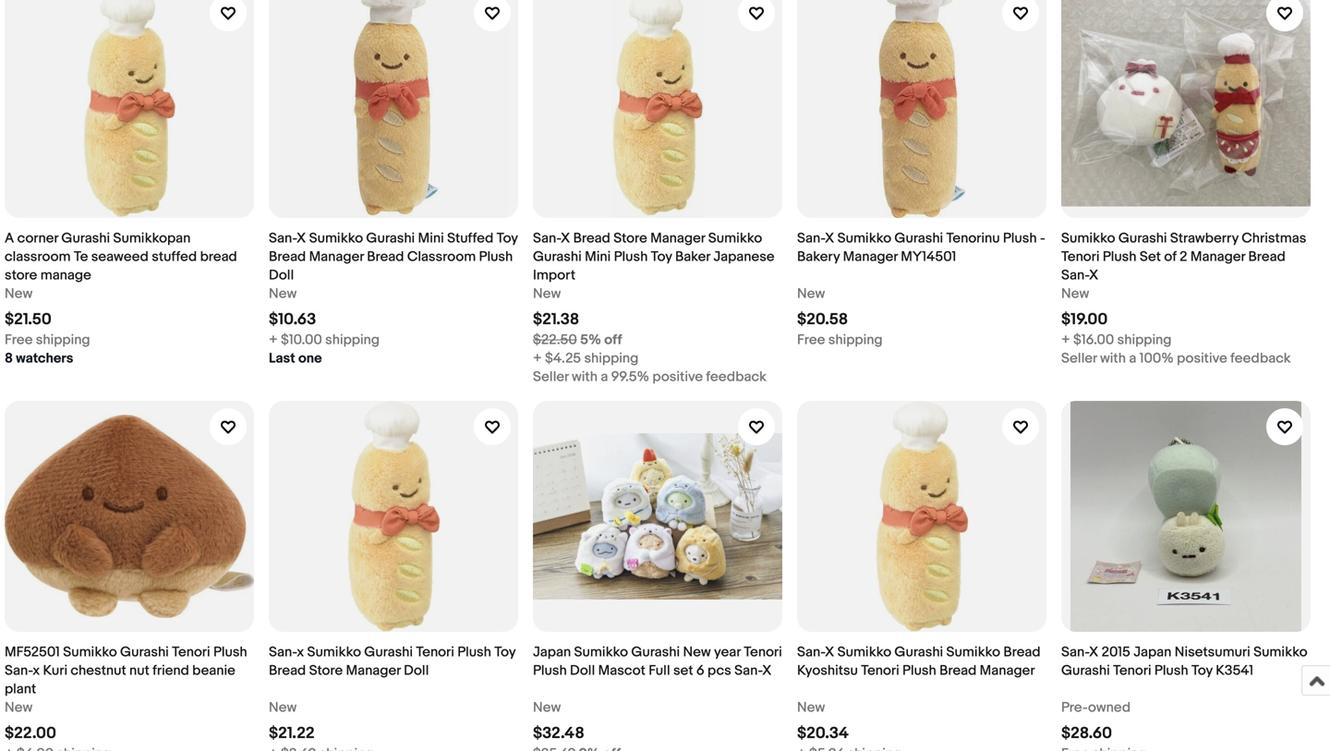 Task type: describe. For each thing, give the bounding box(es) containing it.
new inside new $21.22
[[269, 699, 297, 716]]

x inside mf52501 sumikko gurashi tenori plush san-x kuri chestnut nut friend beanie plant new $22.00
[[33, 663, 40, 679]]

$21.50 text field
[[5, 310, 52, 329]]

chestnut
[[71, 663, 126, 679]]

Pre-owned text field
[[1062, 699, 1131, 717]]

of
[[1165, 249, 1177, 265]]

plush inside mf52501 sumikko gurashi tenori plush san-x kuri chestnut nut friend beanie plant new $22.00
[[213, 644, 247, 661]]

san- inside mf52501 sumikko gurashi tenori plush san-x kuri chestnut nut friend beanie plant new $22.00
[[5, 663, 33, 679]]

new text field for $20.34
[[797, 699, 825, 717]]

off
[[605, 332, 622, 348]]

$21.22 text field
[[269, 724, 315, 743]]

+ for $10.63
[[269, 332, 278, 348]]

x for san-x sumikko gurashi tenorinu plush - bakery manager my14501
[[825, 230, 835, 247]]

stuffed
[[152, 249, 197, 265]]

$32.48 text field
[[533, 724, 585, 743]]

plush inside japan sumikko gurashi new year tenori plush doll mascot full set 6 pcs san-x
[[533, 663, 567, 679]]

$22.00 text field
[[5, 724, 56, 743]]

gurashi inside san-x sumikko gurashi tenorinu plush - bakery manager my14501
[[895, 230, 944, 247]]

a inside "san-x bread store manager sumikko gurashi mini plush toy baker japanese import new $21.38 $22.50 5% off + $4.25 shipping seller with a 99.5% positive feedback"
[[601, 369, 608, 385]]

store
[[5, 267, 37, 284]]

san-x sumikko gurashi sumikko bread kyoshitsu tenori plush bread manager
[[797, 644, 1041, 679]]

gurashi inside mf52501 sumikko gurashi tenori plush san-x kuri chestnut nut friend beanie plant new $22.00
[[120, 644, 169, 661]]

manage
[[40, 267, 91, 284]]

sumikkopan
[[113, 230, 191, 247]]

san- for san-x sumikko gurashi tenorinu plush - bakery manager my14501
[[797, 230, 825, 247]]

+ $16.00 shipping text field
[[1062, 331, 1172, 349]]

free shipping text field for $21.50
[[5, 331, 90, 349]]

san- for san-x bread store manager sumikko gurashi mini plush toy baker japanese import new $21.38 $22.50 5% off + $4.25 shipping seller with a 99.5% positive feedback
[[533, 230, 561, 247]]

tenori inside san-x sumikko gurashi tenori plush toy bread store manager doll
[[416, 644, 454, 661]]

san- for san-x 2015 japan nisetsumuri sumikko gurashi tenori plush toy  k3541
[[1062, 644, 1089, 661]]

$22.00
[[5, 724, 56, 743]]

classroom
[[407, 249, 476, 265]]

new inside new $20.34
[[797, 699, 825, 716]]

x inside san-x sumikko gurashi tenori plush toy bread store manager doll
[[297, 644, 304, 661]]

$20.58 text field
[[797, 310, 848, 329]]

manager inside san-x sumikko gurashi tenorinu plush - bakery manager my14501
[[843, 249, 898, 265]]

$20.58
[[797, 310, 848, 329]]

japan inside japan sumikko gurashi new year tenori plush doll mascot full set 6 pcs san-x
[[533, 644, 571, 661]]

$21.22
[[269, 724, 315, 743]]

bakery
[[797, 249, 840, 265]]

99.5%
[[611, 369, 650, 385]]

tenorinu
[[947, 230, 1000, 247]]

x inside japan sumikko gurashi new year tenori plush doll mascot full set 6 pcs san-x
[[762, 663, 772, 679]]

a corner gurashi sumikkopan classroom te seaweed stuffed bread store manage new $21.50 free shipping 8 watchers
[[5, 230, 237, 367]]

x for san-x bread store manager sumikko gurashi mini plush toy baker japanese import new $21.38 $22.50 5% off + $4.25 shipping seller with a 99.5% positive feedback
[[561, 230, 570, 247]]

new text field for $21.50
[[5, 285, 33, 303]]

previous price $22.50 5% off text field
[[533, 331, 622, 349]]

manager inside san-x sumikko gurashi sumikko bread kyoshitsu tenori plush bread manager
[[980, 663, 1035, 679]]

plush inside san-x sumikko gurashi tenori plush toy bread store manager doll
[[458, 644, 491, 661]]

year
[[714, 644, 741, 661]]

gurashi inside a corner gurashi sumikkopan classroom te seaweed stuffed bread store manage new $21.50 free shipping 8 watchers
[[61, 230, 110, 247]]

san- for san-x sumikko gurashi mini stuffed toy bread manager  bread classroom plush doll new $10.63 + $10.00 shipping last one
[[269, 230, 297, 247]]

toy inside the san-x 2015 japan nisetsumuri sumikko gurashi tenori plush toy  k3541
[[1192, 663, 1213, 679]]

gurashi inside san-x sumikko gurashi sumikko bread kyoshitsu tenori plush bread manager
[[895, 644, 944, 661]]

x for san-x 2015 japan nisetsumuri sumikko gurashi tenori plush toy  k3541
[[1089, 644, 1099, 661]]

new inside a corner gurashi sumikkopan classroom te seaweed stuffed bread store manage new $21.50 free shipping 8 watchers
[[5, 286, 33, 302]]

$19.00
[[1062, 310, 1108, 329]]

$19.00 text field
[[1062, 310, 1108, 329]]

feedback inside "san-x bread store manager sumikko gurashi mini plush toy baker japanese import new $21.38 $22.50 5% off + $4.25 shipping seller with a 99.5% positive feedback"
[[706, 369, 767, 385]]

positive inside sumikko gurashi strawberry christmas tenori plush set of 2 manager bread san-x new $19.00 + $16.00 shipping seller with a 100% positive feedback
[[1177, 350, 1228, 367]]

sumikko inside japan sumikko gurashi new year tenori plush doll mascot full set 6 pcs san-x
[[574, 644, 628, 661]]

2015
[[1102, 644, 1131, 661]]

x for san-x sumikko gurashi mini stuffed toy bread manager  bread classroom plush doll new $10.63 + $10.00 shipping last one
[[297, 230, 306, 247]]

gurashi inside "san-x bread store manager sumikko gurashi mini plush toy baker japanese import new $21.38 $22.50 5% off + $4.25 shipping seller with a 99.5% positive feedback"
[[533, 249, 582, 265]]

new $20.34
[[797, 699, 849, 743]]

one
[[298, 350, 322, 367]]

friend
[[153, 663, 189, 679]]

sumikko inside "san-x bread store manager sumikko gurashi mini plush toy baker japanese import new $21.38 $22.50 5% off + $4.25 shipping seller with a 99.5% positive feedback"
[[709, 230, 763, 247]]

gurashi inside san-x sumikko gurashi mini stuffed toy bread manager  bread classroom plush doll new $10.63 + $10.00 shipping last one
[[366, 230, 415, 247]]

full
[[649, 663, 670, 679]]

bread inside sumikko gurashi strawberry christmas tenori plush set of 2 manager bread san-x new $19.00 + $16.00 shipping seller with a 100% positive feedback
[[1249, 249, 1286, 265]]

manager inside san-x sumikko gurashi tenori plush toy bread store manager doll
[[346, 663, 401, 679]]

+ $4.25 shipping text field
[[533, 349, 639, 368]]

$32.48
[[533, 724, 585, 743]]

tenori inside san-x sumikko gurashi sumikko bread kyoshitsu tenori plush bread manager
[[861, 663, 900, 679]]

new inside sumikko gurashi strawberry christmas tenori plush set of 2 manager bread san-x new $19.00 + $16.00 shipping seller with a 100% positive feedback
[[1062, 286, 1090, 302]]

seller inside sumikko gurashi strawberry christmas tenori plush set of 2 manager bread san-x new $19.00 + $16.00 shipping seller with a 100% positive feedback
[[1062, 350, 1097, 367]]

mf52501
[[5, 644, 60, 661]]

pre-
[[1062, 699, 1089, 716]]

+ $10.00 shipping text field
[[269, 331, 380, 349]]

bread
[[200, 249, 237, 265]]

free inside a corner gurashi sumikkopan classroom te seaweed stuffed bread store manage new $21.50 free shipping 8 watchers
[[5, 332, 33, 348]]

plant
[[5, 681, 36, 698]]

new inside san-x sumikko gurashi mini stuffed toy bread manager  bread classroom plush doll new $10.63 + $10.00 shipping last one
[[269, 286, 297, 302]]

plush inside san-x sumikko gurashi mini stuffed toy bread manager  bread classroom plush doll new $10.63 + $10.00 shipping last one
[[479, 249, 513, 265]]

japanese
[[714, 249, 775, 265]]

pcs
[[708, 663, 732, 679]]

san- inside japan sumikko gurashi new year tenori plush doll mascot full set 6 pcs san-x
[[735, 663, 762, 679]]

te
[[74, 249, 88, 265]]

-
[[1040, 230, 1046, 247]]

toy inside "san-x bread store manager sumikko gurashi mini plush toy baker japanese import new $21.38 $22.50 5% off + $4.25 shipping seller with a 99.5% positive feedback"
[[651, 249, 672, 265]]

$28.60 text field
[[1062, 724, 1113, 743]]

doll inside san-x sumikko gurashi tenori plush toy bread store manager doll
[[404, 663, 429, 679]]

mascot
[[598, 663, 646, 679]]

san-x bread store manager sumikko gurashi mini plush toy baker japanese import new $21.38 $22.50 5% off + $4.25 shipping seller with a 99.5% positive feedback
[[533, 230, 775, 385]]

import
[[533, 267, 576, 284]]

free shipping text field for $20.58
[[797, 331, 883, 349]]

gurashi inside japan sumikko gurashi new year tenori plush doll mascot full set 6 pcs san-x
[[631, 644, 680, 661]]

mini inside "san-x bread store manager sumikko gurashi mini plush toy baker japanese import new $21.38 $22.50 5% off + $4.25 shipping seller with a 99.5% positive feedback"
[[585, 249, 611, 265]]

plush inside san-x sumikko gurashi sumikko bread kyoshitsu tenori plush bread manager
[[903, 663, 937, 679]]

new inside the new $20.58 free shipping
[[797, 286, 825, 302]]

$10.00
[[281, 332, 322, 348]]

christmas
[[1242, 230, 1307, 247]]

Last one text field
[[269, 349, 322, 368]]

last
[[269, 350, 295, 367]]

with inside sumikko gurashi strawberry christmas tenori plush set of 2 manager bread san-x new $19.00 + $16.00 shipping seller with a 100% positive feedback
[[1100, 350, 1126, 367]]

san-x sumikko gurashi mini stuffed toy bread manager  bread classroom plush doll new $10.63 + $10.00 shipping last one
[[269, 230, 518, 367]]

mini inside san-x sumikko gurashi mini stuffed toy bread manager  bread classroom plush doll new $10.63 + $10.00 shipping last one
[[418, 230, 444, 247]]

san-x sumikko gurashi tenorinu plush - bakery manager my14501
[[797, 230, 1046, 265]]



Task type: vqa. For each thing, say whether or not it's contained in the screenshot.


Task type: locate. For each thing, give the bounding box(es) containing it.
1 horizontal spatial free shipping text field
[[797, 331, 883, 349]]

$21.38 text field
[[533, 310, 579, 329]]

x up kyoshitsu
[[825, 644, 835, 661]]

new text field up the $20.58
[[797, 285, 825, 303]]

doll
[[269, 267, 294, 284], [404, 663, 429, 679], [570, 663, 595, 679]]

seller
[[1062, 350, 1097, 367], [533, 369, 569, 385]]

Free shipping text field
[[5, 331, 90, 349], [797, 331, 883, 349]]

0 horizontal spatial doll
[[269, 267, 294, 284]]

shipping
[[36, 332, 90, 348], [325, 332, 380, 348], [829, 332, 883, 348], [1118, 332, 1172, 348], [584, 350, 639, 367]]

tenori inside mf52501 sumikko gurashi tenori plush san-x kuri chestnut nut friend beanie plant new $22.00
[[172, 644, 210, 661]]

new down store on the top left
[[5, 286, 33, 302]]

japan sumikko gurashi new year tenori plush doll mascot full set 6 pcs san-x
[[533, 644, 782, 679]]

toy inside san-x sumikko gurashi mini stuffed toy bread manager  bread classroom plush doll new $10.63 + $10.00 shipping last one
[[497, 230, 518, 247]]

1 japan from the left
[[533, 644, 571, 661]]

0 horizontal spatial +
[[269, 332, 278, 348]]

mini up 5%
[[585, 249, 611, 265]]

feedback inside sumikko gurashi strawberry christmas tenori plush set of 2 manager bread san-x new $19.00 + $16.00 shipping seller with a 100% positive feedback
[[1231, 350, 1291, 367]]

1 vertical spatial a
[[601, 369, 608, 385]]

new up $19.00 at the top of the page
[[1062, 286, 1090, 302]]

new text field up "$21.22" text field
[[269, 699, 297, 717]]

$21.38
[[533, 310, 579, 329]]

san- up kyoshitsu
[[797, 644, 825, 661]]

shipping inside the new $20.58 free shipping
[[829, 332, 883, 348]]

gurashi inside the san-x 2015 japan nisetsumuri sumikko gurashi tenori plush toy  k3541
[[1062, 663, 1110, 679]]

free up 8
[[5, 332, 33, 348]]

shipping inside a corner gurashi sumikkopan classroom te seaweed stuffed bread store manage new $21.50 free shipping 8 watchers
[[36, 332, 90, 348]]

strawberry
[[1171, 230, 1239, 247]]

with down + $16.00 shipping text field
[[1100, 350, 1126, 367]]

x right the pcs
[[762, 663, 772, 679]]

0 horizontal spatial japan
[[533, 644, 571, 661]]

san- left 2015
[[1062, 644, 1089, 661]]

san- for san-x sumikko gurashi sumikko bread kyoshitsu tenori plush bread manager
[[797, 644, 825, 661]]

$21.50
[[5, 310, 52, 329]]

tenori
[[1062, 249, 1100, 265], [172, 644, 210, 661], [416, 644, 454, 661], [744, 644, 782, 661], [861, 663, 900, 679], [1114, 663, 1152, 679]]

manager inside sumikko gurashi strawberry christmas tenori plush set of 2 manager bread san-x new $19.00 + $16.00 shipping seller with a 100% positive feedback
[[1191, 249, 1246, 265]]

pre-owned $28.60
[[1062, 699, 1131, 743]]

san-x 2015 japan nisetsumuri sumikko gurashi tenori plush toy  k3541
[[1062, 644, 1308, 679]]

owned
[[1089, 699, 1131, 716]]

san- up new text field in the left of the page
[[269, 230, 297, 247]]

free
[[5, 332, 33, 348], [797, 332, 826, 348]]

sumikko inside sumikko gurashi strawberry christmas tenori plush set of 2 manager bread san-x new $19.00 + $16.00 shipping seller with a 100% positive feedback
[[1062, 230, 1116, 247]]

0 vertical spatial feedback
[[1231, 350, 1291, 367]]

new inside mf52501 sumikko gurashi tenori plush san-x kuri chestnut nut friend beanie plant new $22.00
[[5, 699, 33, 716]]

san- down year
[[735, 663, 762, 679]]

watchers
[[16, 350, 73, 367]]

0 horizontal spatial with
[[572, 369, 598, 385]]

positive
[[1177, 350, 1228, 367], [653, 369, 703, 385]]

1 vertical spatial x
[[33, 663, 40, 679]]

positive inside "san-x bread store manager sumikko gurashi mini plush toy baker japanese import new $21.38 $22.50 5% off + $4.25 shipping seller with a 99.5% positive feedback"
[[653, 369, 703, 385]]

x inside "san-x bread store manager sumikko gurashi mini plush toy baker japanese import new $21.38 $22.50 5% off + $4.25 shipping seller with a 99.5% positive feedback"
[[561, 230, 570, 247]]

doll inside japan sumikko gurashi new year tenori plush doll mascot full set 6 pcs san-x
[[570, 663, 595, 679]]

san- up import
[[533, 230, 561, 247]]

tenori inside the san-x 2015 japan nisetsumuri sumikko gurashi tenori plush toy  k3541
[[1114, 663, 1152, 679]]

bread
[[573, 230, 611, 247], [269, 249, 306, 265], [367, 249, 404, 265], [1249, 249, 1286, 265], [1004, 644, 1041, 661], [269, 663, 306, 679], [940, 663, 977, 679]]

toy
[[497, 230, 518, 247], [651, 249, 672, 265], [495, 644, 516, 661], [1192, 663, 1213, 679]]

with down + $4.25 shipping text box
[[572, 369, 598, 385]]

manager inside "san-x bread store manager sumikko gurashi mini plush toy baker japanese import new $21.38 $22.50 5% off + $4.25 shipping seller with a 99.5% positive feedback"
[[651, 230, 705, 247]]

x inside the san-x 2015 japan nisetsumuri sumikko gurashi tenori plush toy  k3541
[[1089, 644, 1099, 661]]

shipping inside sumikko gurashi strawberry christmas tenori plush set of 2 manager bread san-x new $19.00 + $16.00 shipping seller with a 100% positive feedback
[[1118, 332, 1172, 348]]

1 horizontal spatial feedback
[[1231, 350, 1291, 367]]

stuffed
[[447, 230, 494, 247]]

0 horizontal spatial free
[[5, 332, 33, 348]]

positive right the "100%" on the top right of the page
[[1177, 350, 1228, 367]]

x
[[297, 644, 304, 661], [33, 663, 40, 679]]

+ inside "san-x bread store manager sumikko gurashi mini plush toy baker japanese import new $21.38 $22.50 5% off + $4.25 shipping seller with a 99.5% positive feedback"
[[533, 350, 542, 367]]

8
[[5, 350, 13, 367]]

new text field for $19.00
[[1062, 285, 1090, 303]]

new text field up $19.00 at the top of the page
[[1062, 285, 1090, 303]]

$4.25
[[545, 350, 581, 367]]

a left the "100%" on the top right of the page
[[1129, 350, 1137, 367]]

0 horizontal spatial seller
[[533, 369, 569, 385]]

x for san-x sumikko gurashi sumikko bread kyoshitsu tenori plush bread manager
[[825, 644, 835, 661]]

a inside sumikko gurashi strawberry christmas tenori plush set of 2 manager bread san-x new $19.00 + $16.00 shipping seller with a 100% positive feedback
[[1129, 350, 1137, 367]]

0 horizontal spatial mini
[[418, 230, 444, 247]]

new up '6'
[[683, 644, 711, 661]]

1 free shipping text field from the left
[[5, 331, 90, 349]]

plush inside the san-x 2015 japan nisetsumuri sumikko gurashi tenori plush toy  k3541
[[1155, 663, 1189, 679]]

japan inside the san-x 2015 japan nisetsumuri sumikko gurashi tenori plush toy  k3541
[[1134, 644, 1172, 661]]

japan up new $32.48
[[533, 644, 571, 661]]

0 vertical spatial mini
[[418, 230, 444, 247]]

set
[[674, 663, 694, 679]]

new inside japan sumikko gurashi new year tenori plush doll mascot full set 6 pcs san-x
[[683, 644, 711, 661]]

gurashi inside sumikko gurashi strawberry christmas tenori plush set of 2 manager bread san-x new $19.00 + $16.00 shipping seller with a 100% positive feedback
[[1119, 230, 1168, 247]]

seller down $16.00
[[1062, 350, 1097, 367]]

plush inside sumikko gurashi strawberry christmas tenori plush set of 2 manager bread san-x new $19.00 + $16.00 shipping seller with a 100% positive feedback
[[1103, 249, 1137, 265]]

x up new $21.22
[[297, 644, 304, 661]]

plush inside "san-x bread store manager sumikko gurashi mini plush toy baker japanese import new $21.38 $22.50 5% off + $4.25 shipping seller with a 99.5% positive feedback"
[[614, 249, 648, 265]]

$20.34 text field
[[797, 724, 849, 743]]

classroom
[[5, 249, 71, 265]]

x
[[297, 230, 306, 247], [561, 230, 570, 247], [825, 230, 835, 247], [1089, 267, 1099, 284], [825, 644, 835, 661], [1089, 644, 1099, 661], [762, 663, 772, 679]]

1 horizontal spatial x
[[297, 644, 304, 661]]

nisetsumuri
[[1175, 644, 1251, 661]]

new text field for $32.48
[[533, 699, 561, 717]]

shipping down off
[[584, 350, 639, 367]]

$10.63
[[269, 310, 316, 329]]

x inside san-x sumikko gurashi mini stuffed toy bread manager  bread classroom plush doll new $10.63 + $10.00 shipping last one
[[297, 230, 306, 247]]

san- up bakery at the top right
[[797, 230, 825, 247]]

new up the $20.58
[[797, 286, 825, 302]]

san- up the plant
[[5, 663, 33, 679]]

shipping inside "san-x bread store manager sumikko gurashi mini plush toy baker japanese import new $21.38 $22.50 5% off + $4.25 shipping seller with a 99.5% positive feedback"
[[584, 350, 639, 367]]

san- inside san-x sumikko gurashi tenori plush toy bread store manager doll
[[269, 644, 297, 661]]

2 horizontal spatial +
[[1062, 332, 1071, 348]]

kuri
[[43, 663, 68, 679]]

new text field up $20.34
[[797, 699, 825, 717]]

tenori inside sumikko gurashi strawberry christmas tenori plush set of 2 manager bread san-x new $19.00 + $16.00 shipping seller with a 100% positive feedback
[[1062, 249, 1100, 265]]

None text field
[[5, 745, 111, 751], [269, 745, 374, 751], [797, 745, 902, 751], [1062, 745, 1147, 751], [5, 745, 111, 751], [269, 745, 374, 751], [797, 745, 902, 751], [1062, 745, 1147, 751]]

$16.00
[[1074, 332, 1115, 348]]

a
[[1129, 350, 1137, 367], [601, 369, 608, 385]]

mini up classroom
[[418, 230, 444, 247]]

shipping inside san-x sumikko gurashi mini stuffed toy bread manager  bread classroom plush doll new $10.63 + $10.00 shipping last one
[[325, 332, 380, 348]]

New text field
[[269, 285, 297, 303]]

sumikko inside san-x sumikko gurashi tenorinu plush - bakery manager my14501
[[838, 230, 892, 247]]

6
[[697, 663, 705, 679]]

0 vertical spatial x
[[297, 644, 304, 661]]

+ for $19.00
[[1062, 332, 1071, 348]]

a left 99.5%
[[601, 369, 608, 385]]

sumikko inside san-x sumikko gurashi tenori plush toy bread store manager doll
[[307, 644, 361, 661]]

+ down $22.50
[[533, 350, 542, 367]]

new up $32.48 text field on the bottom left of page
[[533, 699, 561, 716]]

8 watchers text field
[[5, 349, 73, 368]]

seller inside "san-x bread store manager sumikko gurashi mini plush toy baker japanese import new $21.38 $22.50 5% off + $4.25 shipping seller with a 99.5% positive feedback"
[[533, 369, 569, 385]]

$28.60
[[1062, 724, 1113, 743]]

san- inside the san-x 2015 japan nisetsumuri sumikko gurashi tenori plush toy  k3541
[[1062, 644, 1089, 661]]

1 horizontal spatial free
[[797, 332, 826, 348]]

1 horizontal spatial doll
[[404, 663, 429, 679]]

2 free shipping text field from the left
[[797, 331, 883, 349]]

beanie
[[192, 663, 235, 679]]

new $21.22
[[269, 699, 315, 743]]

0 vertical spatial positive
[[1177, 350, 1228, 367]]

new text field for $21.22
[[269, 699, 297, 717]]

+
[[269, 332, 278, 348], [1062, 332, 1071, 348], [533, 350, 542, 367]]

0 vertical spatial a
[[1129, 350, 1137, 367]]

plush inside san-x sumikko gurashi tenorinu plush - bakery manager my14501
[[1003, 230, 1037, 247]]

x down mf52501
[[33, 663, 40, 679]]

2
[[1180, 249, 1188, 265]]

1 vertical spatial positive
[[653, 369, 703, 385]]

0 horizontal spatial store
[[309, 663, 343, 679]]

free down $20.58 text field
[[797, 332, 826, 348]]

san- up new $21.22
[[269, 644, 297, 661]]

1 horizontal spatial a
[[1129, 350, 1137, 367]]

shipping right $10.00 on the top
[[325, 332, 380, 348]]

x up bakery at the top right
[[825, 230, 835, 247]]

shipping up the watchers
[[36, 332, 90, 348]]

manager
[[651, 230, 705, 247], [309, 249, 364, 265], [843, 249, 898, 265], [1191, 249, 1246, 265], [346, 663, 401, 679], [980, 663, 1035, 679]]

new down the plant
[[5, 699, 33, 716]]

$22.50
[[533, 332, 577, 348]]

new text field for $21.38
[[533, 285, 561, 303]]

new text field for $20.58
[[797, 285, 825, 303]]

sumikko inside san-x sumikko gurashi mini stuffed toy bread manager  bread classroom plush doll new $10.63 + $10.00 shipping last one
[[309, 230, 363, 247]]

seller down $4.25
[[533, 369, 569, 385]]

Seller with a 100% positive feedback text field
[[1062, 349, 1291, 368]]

1 horizontal spatial with
[[1100, 350, 1126, 367]]

New text field
[[5, 285, 33, 303], [533, 285, 561, 303], [797, 285, 825, 303], [1062, 285, 1090, 303], [5, 699, 33, 717], [269, 699, 297, 717], [533, 699, 561, 717], [797, 699, 825, 717]]

sumikko inside the san-x 2015 japan nisetsumuri sumikko gurashi tenori plush toy  k3541
[[1254, 644, 1308, 661]]

new inside new $32.48
[[533, 699, 561, 716]]

+ down $19.00 at the top of the page
[[1062, 332, 1071, 348]]

set
[[1140, 249, 1161, 265]]

sumikko gurashi strawberry christmas tenori plush set of 2 manager bread san-x new $19.00 + $16.00 shipping seller with a 100% positive feedback
[[1062, 230, 1307, 367]]

1 free from the left
[[5, 332, 33, 348]]

mini
[[418, 230, 444, 247], [585, 249, 611, 265]]

1 horizontal spatial store
[[614, 230, 648, 247]]

store
[[614, 230, 648, 247], [309, 663, 343, 679]]

bread inside san-x sumikko gurashi tenori plush toy bread store manager doll
[[269, 663, 306, 679]]

new text field down store on the top left
[[5, 285, 33, 303]]

gurashi inside san-x sumikko gurashi tenori plush toy bread store manager doll
[[364, 644, 413, 661]]

my14501
[[901, 249, 957, 265]]

0 horizontal spatial x
[[33, 663, 40, 679]]

with
[[1100, 350, 1126, 367], [572, 369, 598, 385]]

san- inside sumikko gurashi strawberry christmas tenori plush set of 2 manager bread san-x new $19.00 + $16.00 shipping seller with a 100% positive feedback
[[1062, 267, 1089, 284]]

new text field for $22.00
[[5, 699, 33, 717]]

sumikko
[[309, 230, 363, 247], [709, 230, 763, 247], [838, 230, 892, 247], [1062, 230, 1116, 247], [63, 644, 117, 661], [307, 644, 361, 661], [574, 644, 628, 661], [838, 644, 892, 661], [947, 644, 1001, 661], [1254, 644, 1308, 661]]

with inside "san-x bread store manager sumikko gurashi mini plush toy baker japanese import new $21.38 $22.50 5% off + $4.25 shipping seller with a 99.5% positive feedback"
[[572, 369, 598, 385]]

0 vertical spatial seller
[[1062, 350, 1097, 367]]

x inside san-x sumikko gurashi tenorinu plush - bakery manager my14501
[[825, 230, 835, 247]]

x left 2015
[[1089, 644, 1099, 661]]

san- inside san-x sumikko gurashi sumikko bread kyoshitsu tenori plush bread manager
[[797, 644, 825, 661]]

new down import
[[533, 286, 561, 302]]

san- inside "san-x bread store manager sumikko gurashi mini plush toy baker japanese import new $21.38 $22.50 5% off + $4.25 shipping seller with a 99.5% positive feedback"
[[533, 230, 561, 247]]

japan
[[533, 644, 571, 661], [1134, 644, 1172, 661]]

0 vertical spatial with
[[1100, 350, 1126, 367]]

1 vertical spatial seller
[[533, 369, 569, 385]]

x up new text field in the left of the page
[[297, 230, 306, 247]]

kyoshitsu
[[797, 663, 858, 679]]

new $20.58 free shipping
[[797, 286, 883, 348]]

1 vertical spatial feedback
[[706, 369, 767, 385]]

japan right 2015
[[1134, 644, 1172, 661]]

2 horizontal spatial doll
[[570, 663, 595, 679]]

new text field down the plant
[[5, 699, 33, 717]]

sumikko inside mf52501 sumikko gurashi tenori plush san-x kuri chestnut nut friend beanie plant new $22.00
[[63, 644, 117, 661]]

doll inside san-x sumikko gurashi mini stuffed toy bread manager  bread classroom plush doll new $10.63 + $10.00 shipping last one
[[269, 267, 294, 284]]

seaweed
[[91, 249, 149, 265]]

a
[[5, 230, 14, 247]]

san- inside san-x sumikko gurashi mini stuffed toy bread manager  bread classroom plush doll new $10.63 + $10.00 shipping last one
[[269, 230, 297, 247]]

plush
[[1003, 230, 1037, 247], [479, 249, 513, 265], [614, 249, 648, 265], [1103, 249, 1137, 265], [213, 644, 247, 661], [458, 644, 491, 661], [533, 663, 567, 679], [903, 663, 937, 679], [1155, 663, 1189, 679]]

x up $19.00 at the top of the page
[[1089, 267, 1099, 284]]

previous price $35.69 9% off text field
[[533, 745, 621, 751]]

store inside san-x sumikko gurashi tenori plush toy bread store manager doll
[[309, 663, 343, 679]]

new
[[5, 286, 33, 302], [269, 286, 297, 302], [533, 286, 561, 302], [797, 286, 825, 302], [1062, 286, 1090, 302], [683, 644, 711, 661], [5, 699, 33, 716], [269, 699, 297, 716], [533, 699, 561, 716], [797, 699, 825, 716]]

new text field down import
[[533, 285, 561, 303]]

manager inside san-x sumikko gurashi mini stuffed toy bread manager  bread classroom plush doll new $10.63 + $10.00 shipping last one
[[309, 249, 364, 265]]

x up import
[[561, 230, 570, 247]]

$10.63 text field
[[269, 310, 316, 329]]

new $32.48
[[533, 699, 585, 743]]

positive right 99.5%
[[653, 369, 703, 385]]

shipping down $20.58 text field
[[829, 332, 883, 348]]

shipping up the "100%" on the top right of the page
[[1118, 332, 1172, 348]]

free shipping text field down $20.58 text field
[[797, 331, 883, 349]]

0 horizontal spatial feedback
[[706, 369, 767, 385]]

100%
[[1140, 350, 1174, 367]]

2 japan from the left
[[1134, 644, 1172, 661]]

mf52501 sumikko gurashi tenori plush san-x kuri chestnut nut friend beanie plant new $22.00
[[5, 644, 247, 743]]

1 horizontal spatial japan
[[1134, 644, 1172, 661]]

bread inside "san-x bread store manager sumikko gurashi mini plush toy baker japanese import new $21.38 $22.50 5% off + $4.25 shipping seller with a 99.5% positive feedback"
[[573, 230, 611, 247]]

5%
[[580, 332, 601, 348]]

0 horizontal spatial free shipping text field
[[5, 331, 90, 349]]

free inside the new $20.58 free shipping
[[797, 332, 826, 348]]

san-x sumikko gurashi tenori plush toy bread store manager doll
[[269, 644, 516, 679]]

new inside "san-x bread store manager sumikko gurashi mini plush toy baker japanese import new $21.38 $22.50 5% off + $4.25 shipping seller with a 99.5% positive feedback"
[[533, 286, 561, 302]]

$20.34
[[797, 724, 849, 743]]

+ up last
[[269, 332, 278, 348]]

new up $20.34
[[797, 699, 825, 716]]

new text field up $32.48 text field on the bottom left of page
[[533, 699, 561, 717]]

free shipping text field up the watchers
[[5, 331, 90, 349]]

san- inside san-x sumikko gurashi tenorinu plush - bakery manager my14501
[[797, 230, 825, 247]]

toy inside san-x sumikko gurashi tenori plush toy bread store manager doll
[[495, 644, 516, 661]]

1 vertical spatial store
[[309, 663, 343, 679]]

tenori inside japan sumikko gurashi new year tenori plush doll mascot full set 6 pcs san-x
[[744, 644, 782, 661]]

gurashi
[[61, 230, 110, 247], [366, 230, 415, 247], [895, 230, 944, 247], [1119, 230, 1168, 247], [533, 249, 582, 265], [120, 644, 169, 661], [364, 644, 413, 661], [631, 644, 680, 661], [895, 644, 944, 661], [1062, 663, 1110, 679]]

san- for san-x sumikko gurashi tenori plush toy bread store manager doll
[[269, 644, 297, 661]]

1 horizontal spatial seller
[[1062, 350, 1097, 367]]

store inside "san-x bread store manager sumikko gurashi mini plush toy baker japanese import new $21.38 $22.50 5% off + $4.25 shipping seller with a 99.5% positive feedback"
[[614, 230, 648, 247]]

0 horizontal spatial a
[[601, 369, 608, 385]]

new up "$21.22" text field
[[269, 699, 297, 716]]

+ inside san-x sumikko gurashi mini stuffed toy bread manager  bread classroom plush doll new $10.63 + $10.00 shipping last one
[[269, 332, 278, 348]]

1 vertical spatial mini
[[585, 249, 611, 265]]

1 horizontal spatial positive
[[1177, 350, 1228, 367]]

0 horizontal spatial positive
[[653, 369, 703, 385]]

1 vertical spatial with
[[572, 369, 598, 385]]

san- up $19.00 at the top of the page
[[1062, 267, 1089, 284]]

Seller with a 99.5% positive feedback text field
[[533, 368, 767, 386]]

baker
[[675, 249, 711, 265]]

1 horizontal spatial +
[[533, 350, 542, 367]]

2 free from the left
[[797, 332, 826, 348]]

+ inside sumikko gurashi strawberry christmas tenori plush set of 2 manager bread san-x new $19.00 + $16.00 shipping seller with a 100% positive feedback
[[1062, 332, 1071, 348]]

nut
[[129, 663, 150, 679]]

x inside san-x sumikko gurashi sumikko bread kyoshitsu tenori plush bread manager
[[825, 644, 835, 661]]

1 horizontal spatial mini
[[585, 249, 611, 265]]

x inside sumikko gurashi strawberry christmas tenori plush set of 2 manager bread san-x new $19.00 + $16.00 shipping seller with a 100% positive feedback
[[1089, 267, 1099, 284]]

new up $10.63 text field
[[269, 286, 297, 302]]

0 vertical spatial store
[[614, 230, 648, 247]]

san-
[[269, 230, 297, 247], [533, 230, 561, 247], [797, 230, 825, 247], [1062, 267, 1089, 284], [269, 644, 297, 661], [797, 644, 825, 661], [1062, 644, 1089, 661], [5, 663, 33, 679], [735, 663, 762, 679]]

corner
[[17, 230, 58, 247]]

k3541
[[1216, 663, 1254, 679]]



